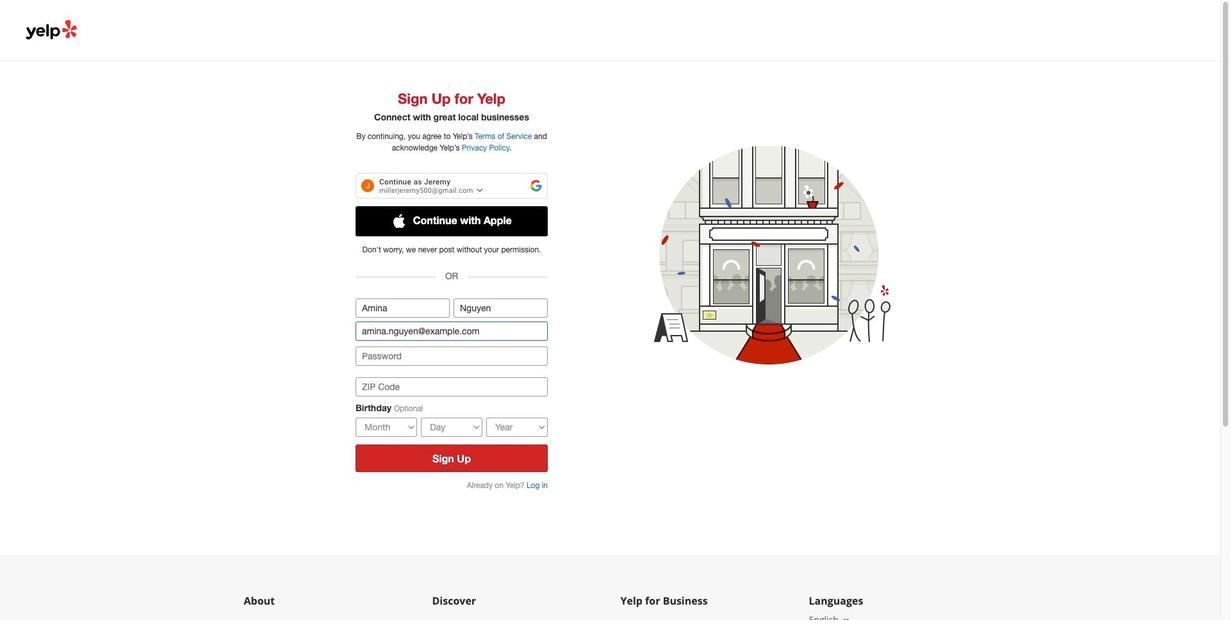 Task type: vqa. For each thing, say whether or not it's contained in the screenshot.
LAST NAME text field
yes



Task type: describe. For each thing, give the bounding box(es) containing it.
Last Name text field
[[454, 299, 548, 318]]

ZIP Code text field
[[356, 378, 548, 397]]

Password password field
[[356, 347, 548, 366]]



Task type: locate. For each thing, give the bounding box(es) containing it.
First Name text field
[[356, 299, 450, 318]]

16 chevron down v2 image
[[841, 615, 851, 620]]

Email email field
[[356, 322, 548, 341]]



